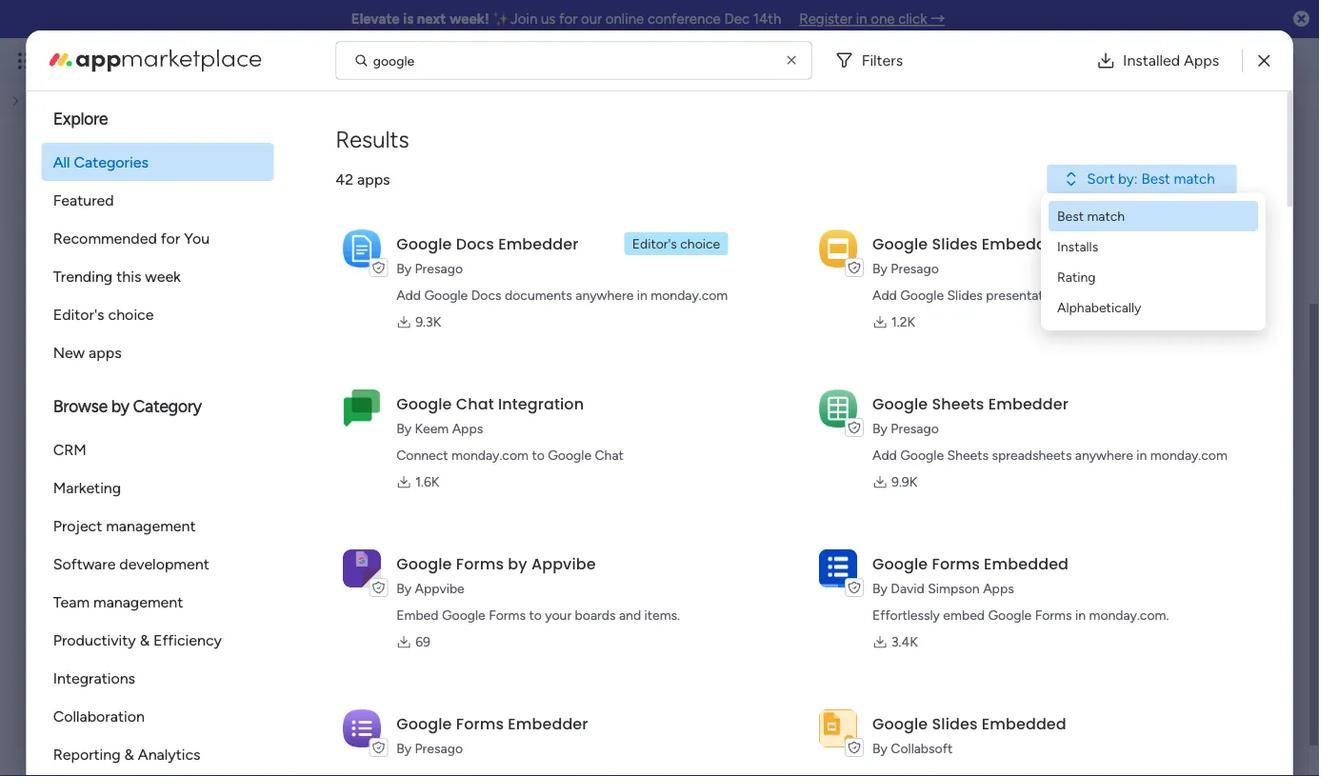 Task type: describe. For each thing, give the bounding box(es) containing it.
monday.com.
[[1089, 607, 1169, 623]]

explore templates button
[[1016, 309, 1279, 347]]

updates
[[294, 526, 346, 543]]

efficiency
[[153, 631, 222, 649]]

join
[[511, 10, 538, 28]]

google inside google slides embedder by presago
[[872, 233, 928, 254]]

dapulse x slim image
[[1259, 49, 1270, 72]]

sort by: best match
[[1087, 170, 1215, 188]]

match inside menu menu
[[1087, 208, 1125, 224]]

presago for slides
[[891, 261, 939, 277]]

workspace
[[285, 74, 350, 90]]

installed
[[1123, 51, 1180, 70]]

management for project management
[[106, 517, 196, 535]]

add for google slides embedder
[[872, 287, 897, 303]]

one
[[871, 10, 895, 28]]

analytics
[[138, 745, 201, 764]]

0 horizontal spatial by
[[111, 396, 129, 417]]

0 vertical spatial editor's choice
[[632, 236, 720, 252]]

1 the from the left
[[530, 526, 551, 543]]

69
[[415, 634, 430, 650]]

david
[[891, 581, 924, 597]]

learn & get inspired
[[1005, 380, 1142, 398]]

get
[[1060, 380, 1084, 398]]

all
[[53, 153, 70, 171]]

google inside google forms embedded by david simpson apps
[[872, 553, 928, 574]]

revisit
[[252, 526, 291, 543]]

development
[[119, 555, 209, 573]]

top
[[629, 526, 651, 543]]

add for google sheets embedder
[[872, 447, 897, 463]]

your inside the boost your workflow in minutes with ready-made templates
[[1060, 254, 1090, 272]]

apps inside google forms embedded by david simpson apps
[[983, 581, 1014, 597]]

of
[[725, 526, 738, 543]]

app logo image for google forms embedded
[[819, 549, 857, 588]]

0 vertical spatial learn
[[1005, 380, 1043, 398]]

team management
[[53, 593, 183, 611]]

by for google chat integration by keem apps
[[396, 421, 411, 437]]

google inside the "google slides embedded by collabsoft"
[[872, 713, 928, 734]]

templates inside the boost your workflow in minutes with ready-made templates
[[1103, 277, 1171, 295]]

anywhere for google slides embedder
[[1071, 287, 1129, 303]]

slides for embedder
[[932, 233, 977, 254]]

register
[[799, 10, 853, 28]]

(inbox)
[[209, 148, 265, 169]]

by for google forms embedded by david simpson apps
[[872, 581, 887, 597]]

google inside google chat integration by keem apps
[[396, 393, 452, 414]]

already
[[395, 526, 441, 543]]

1 horizontal spatial editor's
[[632, 236, 677, 252]]

to
[[233, 526, 249, 543]]

add google slides presentations anywhere in monday.com
[[872, 287, 1223, 303]]

apps for new apps
[[89, 343, 122, 362]]

by for google sheets embedder by presago
[[872, 421, 887, 437]]

results
[[335, 125, 409, 153]]

software development
[[53, 555, 209, 573]]

boost your workflow in minutes with ready-made templates
[[1016, 254, 1265, 295]]

embedder for google slides embedder by presago
[[981, 233, 1062, 254]]

google forms by appvibe by appvibe
[[396, 553, 596, 597]]

best inside menu menu
[[1057, 208, 1084, 224]]

0 horizontal spatial appvibe
[[414, 581, 464, 597]]

filters
[[862, 51, 903, 70]]

app logo image for google forms embedder
[[343, 709, 381, 748]]

work management > main workspace link
[[95, 0, 362, 101]]

→
[[931, 10, 945, 28]]

0 horizontal spatial choice
[[108, 305, 154, 323]]

trending this week
[[53, 267, 181, 285]]

1 horizontal spatial appvibe
[[531, 553, 596, 574]]

to revisit updates you've already read, change the filter at the top left corner of your feed.
[[233, 526, 806, 543]]

9.3k
[[415, 314, 441, 330]]

close update feed (inbox) image
[[80, 147, 103, 170]]

read,
[[444, 526, 476, 543]]

sort
[[1087, 170, 1114, 188]]

add up 9.3k
[[396, 287, 421, 303]]

2 the from the left
[[604, 526, 625, 543]]

connect monday.com to google chat
[[396, 447, 623, 463]]

app logo image for google sheets embedder
[[819, 389, 857, 427]]

app logo image for google slides embedder
[[819, 229, 857, 267]]

week!
[[450, 10, 489, 28]]

1 horizontal spatial chat
[[594, 447, 623, 463]]

workflow
[[1094, 254, 1157, 272]]

boards
[[574, 607, 615, 623]]

templates image image
[[1022, 105, 1274, 237]]

productivity & efficiency
[[53, 631, 222, 649]]

apps for 42 apps
[[357, 170, 390, 188]]

monday.com inside getting started learn how monday.com works
[[1145, 457, 1222, 473]]

1 vertical spatial editor's choice
[[53, 305, 154, 323]]

2 vertical spatial your
[[545, 607, 571, 623]]

featured
[[53, 191, 114, 209]]

crm
[[53, 441, 86, 459]]

reporting & analytics
[[53, 745, 201, 764]]

menu menu
[[1049, 201, 1258, 323]]

embedded for forms
[[984, 553, 1068, 574]]

embedder for google sheets embedder by presago
[[988, 393, 1068, 414]]

embed
[[396, 607, 438, 623]]

project management
[[53, 517, 196, 535]]

plans
[[359, 53, 391, 69]]

explore for explore templates
[[1086, 319, 1137, 337]]

contact sales element
[[1005, 599, 1291, 675]]

recommended for you
[[53, 229, 210, 247]]

terry turtle image
[[1266, 46, 1296, 76]]

elevate is next week! ✨ join us for our online conference dec 14th
[[351, 10, 781, 28]]

our
[[581, 10, 602, 28]]

google forms embedder by presago
[[396, 713, 588, 757]]

minutes
[[1176, 254, 1231, 272]]

software
[[53, 555, 116, 573]]

search everything image
[[1157, 51, 1176, 70]]

m button
[[91, 641, 510, 725]]

is
[[403, 10, 414, 28]]

0 vertical spatial work
[[154, 50, 188, 71]]

you
[[184, 229, 210, 247]]

anywhere for google sheets embedder
[[1075, 447, 1133, 463]]

1 vertical spatial sheets
[[947, 447, 988, 463]]

work management > main workspace
[[128, 74, 350, 90]]

>
[[242, 74, 250, 90]]

and
[[619, 607, 641, 623]]

forms for embedded
[[932, 553, 980, 574]]

monday.com for add google docs documents anywhere in monday.com
[[650, 287, 728, 303]]

my workspaces
[[107, 604, 229, 625]]

management for work management > main workspace
[[160, 74, 239, 90]]

feed
[[169, 148, 204, 169]]

us
[[541, 10, 556, 28]]

explore templates
[[1086, 319, 1209, 337]]

14th
[[753, 10, 781, 28]]

add google docs documents anywhere in monday.com
[[396, 287, 728, 303]]

match inside dropdown button
[[1173, 170, 1215, 188]]

online
[[606, 10, 644, 28]]

1 vertical spatial to
[[529, 607, 541, 623]]

google forms embedded by david simpson apps
[[872, 553, 1068, 597]]

best inside dropdown button
[[1141, 170, 1170, 188]]

change
[[479, 526, 527, 543]]

google inside google sheets embedder by presago
[[872, 393, 928, 414]]

productivity
[[53, 631, 136, 649]]

this
[[116, 267, 141, 285]]

by inside google forms by appvibe by appvibe
[[396, 581, 411, 597]]

monday.com for add google slides presentations anywhere in monday.com
[[1146, 287, 1223, 303]]

category
[[133, 396, 202, 417]]

& for learn
[[1047, 380, 1057, 398]]

management up ">"
[[192, 50, 296, 71]]

next
[[417, 10, 446, 28]]

42 apps
[[335, 170, 390, 188]]



Task type: locate. For each thing, give the bounding box(es) containing it.
categories
[[74, 153, 149, 171]]

google inside google forms embedder by presago
[[396, 713, 452, 734]]

1 horizontal spatial best
[[1141, 170, 1170, 188]]

embedder for google forms embedder by presago
[[508, 713, 588, 734]]

installed apps
[[1123, 51, 1220, 70]]

learn inside getting started learn how monday.com works
[[1080, 457, 1113, 473]]

workspaces
[[135, 604, 229, 625]]

forms for embedder
[[456, 713, 504, 734]]

apps
[[357, 170, 390, 188], [89, 343, 122, 362]]

explore down alphabetically
[[1086, 319, 1137, 337]]

1 vertical spatial appvibe
[[414, 581, 464, 597]]

app logo image for google slides embedded
[[819, 709, 857, 748]]

app logo image for google forms by appvibe
[[343, 549, 381, 588]]

your up made
[[1060, 254, 1090, 272]]

by inside google forms embedded by david simpson apps
[[872, 581, 887, 597]]

chat up connect monday.com to google chat
[[456, 393, 494, 414]]

sales
[[1133, 618, 1164, 635]]

presago inside google forms embedder by presago
[[414, 741, 462, 757]]

0 vertical spatial by
[[111, 396, 129, 417]]

1 vertical spatial chat
[[594, 447, 623, 463]]

best up installs
[[1057, 208, 1084, 224]]

appvibe up embed
[[414, 581, 464, 597]]

1 horizontal spatial apps
[[983, 581, 1014, 597]]

at
[[588, 526, 601, 543]]

0 vertical spatial slides
[[932, 233, 977, 254]]

1.6k
[[415, 474, 439, 490]]

1 horizontal spatial learn
[[1080, 457, 1113, 473]]

lottie animation element
[[233, 198, 538, 502]]

for left you
[[161, 229, 180, 247]]

0 horizontal spatial editor's choice
[[53, 305, 154, 323]]

0 vertical spatial explore
[[53, 109, 108, 129]]

embedded inside the "google slides embedded by collabsoft"
[[981, 713, 1066, 734]]

1 vertical spatial slides
[[947, 287, 982, 303]]

2 horizontal spatial your
[[1060, 254, 1090, 272]]

elevate
[[351, 10, 400, 28]]

presago for forms
[[414, 741, 462, 757]]

by inside google forms embedder by presago
[[396, 741, 411, 757]]

by inside the "google slides embedded by collabsoft"
[[872, 741, 887, 757]]

contact sales
[[1080, 618, 1164, 635]]

1 horizontal spatial by
[[508, 553, 527, 574]]

0 vertical spatial appvibe
[[531, 553, 596, 574]]

explore up close update feed (inbox) image
[[53, 109, 108, 129]]

for right us
[[559, 10, 578, 28]]

recommended
[[53, 229, 157, 247]]

project
[[53, 517, 102, 535]]

by inside google slides embedder by presago
[[872, 261, 887, 277]]

explore inside button
[[1086, 319, 1137, 337]]

1 vertical spatial match
[[1087, 208, 1125, 224]]

see plans
[[333, 53, 391, 69]]

presentations
[[986, 287, 1068, 303]]

best right by:
[[1141, 170, 1170, 188]]

integration
[[498, 393, 584, 414]]

1 vertical spatial apps
[[452, 421, 483, 437]]

2 horizontal spatial &
[[1047, 380, 1057, 398]]

1 vertical spatial &
[[140, 631, 150, 649]]

0 vertical spatial docs
[[456, 233, 494, 254]]

boost
[[1016, 254, 1056, 272]]

connect
[[396, 447, 448, 463]]

management up productivity & efficiency
[[93, 593, 183, 611]]

1 vertical spatial embedded
[[981, 713, 1066, 734]]

my
[[107, 604, 131, 625]]

0 vertical spatial to
[[531, 447, 544, 463]]

add up 1.2k
[[872, 287, 897, 303]]

new apps
[[53, 343, 122, 362]]

embedded inside google forms embedded by david simpson apps
[[984, 553, 1068, 574]]

docs down the 'google docs embedder'
[[471, 287, 501, 303]]

& for productivity
[[140, 631, 150, 649]]

1 horizontal spatial &
[[140, 631, 150, 649]]

0 vertical spatial best
[[1141, 170, 1170, 188]]

0 vertical spatial apps
[[1184, 51, 1220, 70]]

&
[[1047, 380, 1057, 398], [140, 631, 150, 649], [124, 745, 134, 764]]

0 horizontal spatial editor's
[[53, 305, 104, 323]]

by down to revisit updates you've already read, change the filter at the top left corner of your feed.
[[508, 553, 527, 574]]

0 vertical spatial choice
[[680, 236, 720, 252]]

google
[[396, 233, 452, 254], [872, 233, 928, 254], [424, 287, 467, 303], [900, 287, 944, 303], [396, 393, 452, 414], [872, 393, 928, 414], [547, 447, 591, 463], [900, 447, 944, 463], [396, 553, 452, 574], [872, 553, 928, 574], [441, 607, 485, 623], [988, 607, 1031, 623], [396, 713, 452, 734], [872, 713, 928, 734]]

1 vertical spatial editor's
[[53, 305, 104, 323]]

templates
[[1103, 277, 1171, 295], [1141, 319, 1209, 337]]

slides for embedded
[[932, 713, 977, 734]]

2 vertical spatial &
[[124, 745, 134, 764]]

update feed (inbox)
[[107, 148, 265, 169]]

slides inside the "google slides embedded by collabsoft"
[[932, 713, 977, 734]]

templates down workflow
[[1103, 277, 1171, 295]]

your
[[1060, 254, 1090, 272], [742, 526, 770, 543], [545, 607, 571, 623]]

apps up the effortlessly embed google forms in monday.com.
[[983, 581, 1014, 597]]

google slides embedded by collabsoft
[[872, 713, 1066, 757]]

the left 'filter'
[[530, 526, 551, 543]]

embedder for google docs embedder
[[498, 233, 578, 254]]

1 horizontal spatial explore
[[1086, 319, 1137, 337]]

appvibe down 'filter'
[[531, 553, 596, 574]]

chat inside google chat integration by keem apps
[[456, 393, 494, 414]]

match down the sort
[[1087, 208, 1125, 224]]

apps right 42
[[357, 170, 390, 188]]

learn down getting
[[1080, 457, 1113, 473]]

1 vertical spatial for
[[161, 229, 180, 247]]

0 horizontal spatial the
[[530, 526, 551, 543]]

by for google slides embedder by presago
[[872, 261, 887, 277]]

forms for by
[[456, 553, 504, 574]]

getting started learn how monday.com works
[[1080, 435, 1261, 473]]

1 vertical spatial best
[[1057, 208, 1084, 224]]

by inside google forms by appvibe by appvibe
[[508, 553, 527, 574]]

work right the monday
[[154, 50, 188, 71]]

by
[[111, 396, 129, 417], [508, 553, 527, 574]]

slides left boost
[[932, 233, 977, 254]]

2 vertical spatial slides
[[932, 713, 977, 734]]

chat
[[456, 393, 494, 414], [594, 447, 623, 463]]

0 horizontal spatial for
[[161, 229, 180, 247]]

to
[[531, 447, 544, 463], [529, 607, 541, 623]]

0 horizontal spatial match
[[1087, 208, 1125, 224]]

your left "boards"
[[545, 607, 571, 623]]

the
[[530, 526, 551, 543], [604, 526, 625, 543]]

forms inside google forms embedded by david simpson apps
[[932, 553, 980, 574]]

0 horizontal spatial your
[[545, 607, 571, 623]]

& left get at the right of the page
[[1047, 380, 1057, 398]]

google
[[373, 52, 414, 69]]

by inside google chat integration by keem apps
[[396, 421, 411, 437]]

9.9k
[[891, 474, 917, 490]]

& left analytics
[[124, 745, 134, 764]]

0 horizontal spatial apps
[[452, 421, 483, 437]]

2 vertical spatial apps
[[983, 581, 1014, 597]]

presago for sheets
[[891, 421, 939, 437]]

m
[[125, 669, 144, 697]]

0 horizontal spatial apps
[[89, 343, 122, 362]]

slides up collabsoft
[[932, 713, 977, 734]]

embedded for slides
[[981, 713, 1066, 734]]

the right at
[[604, 526, 625, 543]]

google slides embedder by presago
[[872, 233, 1062, 277]]

browse by category
[[53, 396, 202, 417]]

spreadsheets
[[992, 447, 1072, 463]]

collaboration
[[53, 707, 145, 725]]

your right of
[[742, 526, 770, 543]]

1 horizontal spatial the
[[604, 526, 625, 543]]

apps
[[1184, 51, 1220, 70], [452, 421, 483, 437], [983, 581, 1014, 597]]

1 horizontal spatial apps
[[357, 170, 390, 188]]

all categories
[[53, 153, 149, 171]]

appvibe
[[531, 553, 596, 574], [414, 581, 464, 597]]

1 vertical spatial your
[[742, 526, 770, 543]]

workspace image
[[111, 660, 157, 706]]

trending
[[53, 267, 113, 285]]

forms inside google forms embedder by presago
[[456, 713, 504, 734]]

templates inside button
[[1141, 319, 1209, 337]]

editor's
[[632, 236, 677, 252], [53, 305, 104, 323]]

templates down the boost your workflow in minutes with ready-made templates
[[1141, 319, 1209, 337]]

learn left get at the right of the page
[[1005, 380, 1043, 398]]

in inside the boost your workflow in minutes with ready-made templates
[[1161, 254, 1173, 272]]

presago
[[414, 261, 462, 277], [891, 261, 939, 277], [891, 421, 939, 437], [414, 741, 462, 757]]

management down "monday work management"
[[160, 74, 239, 90]]

0 horizontal spatial learn
[[1005, 380, 1043, 398]]

week
[[145, 267, 181, 285]]

1 vertical spatial docs
[[471, 287, 501, 303]]

presago inside google slides embedder by presago
[[891, 261, 939, 277]]

by right 'browse'
[[111, 396, 129, 417]]

0 vertical spatial your
[[1060, 254, 1090, 272]]

integrations
[[53, 669, 135, 687]]

0 vertical spatial &
[[1047, 380, 1057, 398]]

explore for explore
[[53, 109, 108, 129]]

apps image
[[1111, 51, 1130, 70]]

apps right search everything image
[[1184, 51, 1220, 70]]

0 vertical spatial for
[[559, 10, 578, 28]]

management for team management
[[93, 593, 183, 611]]

see plans button
[[307, 47, 399, 75]]

1 horizontal spatial editor's choice
[[632, 236, 720, 252]]

1 vertical spatial work
[[128, 74, 157, 90]]

embedder inside google forms embedder by presago
[[508, 713, 588, 734]]

by presago
[[396, 261, 462, 277]]

& down my workspaces at bottom left
[[140, 631, 150, 649]]

best match
[[1057, 208, 1125, 224]]

monday.com for add google sheets spreadsheets anywhere in monday.com
[[1150, 447, 1227, 463]]

slides
[[932, 233, 977, 254], [947, 287, 982, 303], [932, 713, 977, 734]]

apps right keem
[[452, 421, 483, 437]]

0 horizontal spatial &
[[124, 745, 134, 764]]

0 horizontal spatial explore
[[53, 109, 108, 129]]

learn
[[1005, 380, 1043, 398], [1080, 457, 1113, 473]]

register in one click →
[[799, 10, 945, 28]]

1 horizontal spatial for
[[559, 10, 578, 28]]

with
[[1235, 254, 1265, 272]]

slides inside google slides embedder by presago
[[932, 233, 977, 254]]

1 vertical spatial choice
[[108, 305, 154, 323]]

2 horizontal spatial apps
[[1184, 51, 1220, 70]]

how
[[1116, 457, 1142, 473]]

forms inside google forms by appvibe by appvibe
[[456, 553, 504, 574]]

to down google forms by appvibe by appvibe
[[529, 607, 541, 623]]

effortlessly
[[872, 607, 940, 623]]

google inside google forms by appvibe by appvibe
[[396, 553, 452, 574]]

1 vertical spatial templates
[[1141, 319, 1209, 337]]

google docs embedder
[[396, 233, 578, 254]]

by for google forms embedder by presago
[[396, 741, 411, 757]]

apps inside google chat integration by keem apps
[[452, 421, 483, 437]]

by for google slides embedded by collabsoft
[[872, 741, 887, 757]]

apps marketplace image
[[49, 49, 262, 72]]

chat up at
[[594, 447, 623, 463]]

sort by: best match button
[[1046, 165, 1237, 194]]

0 vertical spatial match
[[1173, 170, 1215, 188]]

✨
[[493, 10, 507, 28]]

embedder inside google slides embedder by presago
[[981, 233, 1062, 254]]

0 vertical spatial chat
[[456, 393, 494, 414]]

1 vertical spatial learn
[[1080, 457, 1113, 473]]

started
[[1131, 435, 1175, 452]]

match right by:
[[1173, 170, 1215, 188]]

slides down google slides embedder by presago
[[947, 287, 982, 303]]

monday.com
[[650, 287, 728, 303], [1146, 287, 1223, 303], [451, 447, 528, 463], [1150, 447, 1227, 463], [1145, 457, 1222, 473]]

1 horizontal spatial match
[[1173, 170, 1215, 188]]

to down integration
[[531, 447, 544, 463]]

0 vertical spatial templates
[[1103, 277, 1171, 295]]

0 horizontal spatial chat
[[456, 393, 494, 414]]

getting started element
[[1005, 416, 1291, 492]]

team
[[53, 593, 90, 611]]

work down apps marketplace image
[[128, 74, 157, 90]]

embed
[[943, 607, 984, 623]]

conference
[[648, 10, 721, 28]]

0 vertical spatial apps
[[357, 170, 390, 188]]

made
[[1061, 277, 1099, 295]]

works
[[1226, 457, 1261, 473]]

items.
[[644, 607, 680, 623]]

docs
[[456, 233, 494, 254], [471, 287, 501, 303]]

by inside google sheets embedder by presago
[[872, 421, 887, 437]]

1 vertical spatial by
[[508, 553, 527, 574]]

embed google forms to your boards and items.
[[396, 607, 680, 623]]

help image
[[1199, 51, 1218, 70]]

monday
[[85, 50, 150, 71]]

0 vertical spatial embedded
[[984, 553, 1068, 574]]

app logo image
[[343, 229, 381, 267], [819, 229, 857, 267], [343, 389, 381, 427], [819, 389, 857, 427], [343, 549, 381, 588], [819, 549, 857, 588], [343, 709, 381, 748], [819, 709, 857, 748]]

embedder inside google sheets embedder by presago
[[988, 393, 1068, 414]]

0 vertical spatial sheets
[[932, 393, 984, 414]]

1 vertical spatial explore
[[1086, 319, 1137, 337]]

apps right new
[[89, 343, 122, 362]]

docs up by presago at the left
[[456, 233, 494, 254]]

0 horizontal spatial best
[[1057, 208, 1084, 224]]

presago inside google sheets embedder by presago
[[891, 421, 939, 437]]

main
[[253, 74, 282, 90]]

feed.
[[774, 526, 806, 543]]

1.2k
[[891, 314, 915, 330]]

work
[[154, 50, 188, 71], [128, 74, 157, 90]]

0 element
[[272, 147, 296, 170], [272, 147, 296, 170]]

1 horizontal spatial choice
[[680, 236, 720, 252]]

apps inside button
[[1184, 51, 1220, 70]]

select product image
[[17, 51, 36, 70]]

1 horizontal spatial your
[[742, 526, 770, 543]]

add up 9.9k
[[872, 447, 897, 463]]

see
[[333, 53, 356, 69]]

getting
[[1080, 435, 1127, 452]]

0 vertical spatial editor's
[[632, 236, 677, 252]]

close my workspaces image
[[80, 603, 103, 626]]

1 vertical spatial apps
[[89, 343, 122, 362]]

sheets inside google sheets embedder by presago
[[932, 393, 984, 414]]

& for reporting
[[124, 745, 134, 764]]

management up "development"
[[106, 517, 196, 535]]



Task type: vqa. For each thing, say whether or not it's contained in the screenshot.


